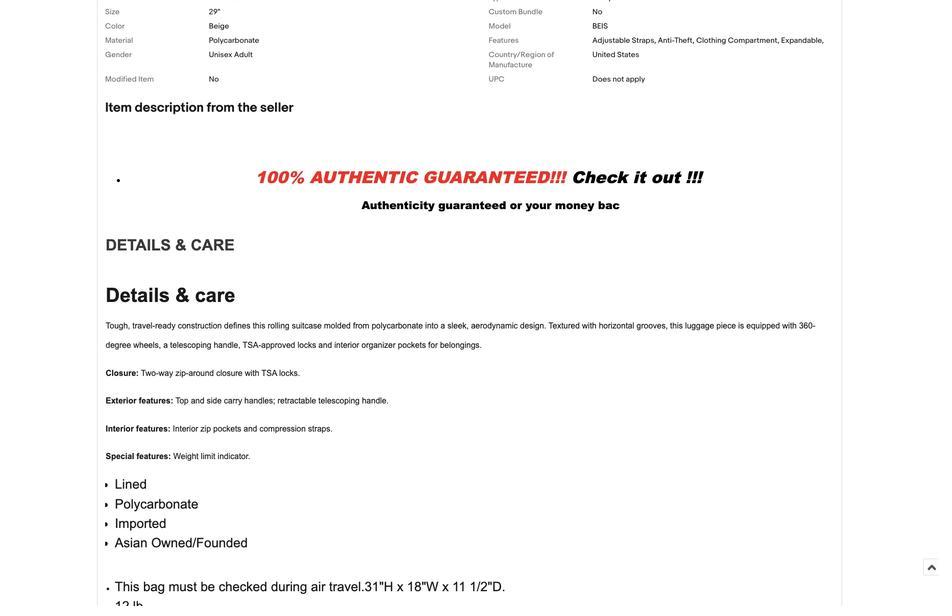 Task type: vqa. For each thing, say whether or not it's contained in the screenshot.
Polycarbonate
yes



Task type: locate. For each thing, give the bounding box(es) containing it.
theft,
[[675, 35, 695, 45]]

0 vertical spatial no
[[593, 7, 603, 17]]

0 horizontal spatial no
[[209, 74, 219, 84]]

1 horizontal spatial item
[[138, 74, 154, 84]]

1 vertical spatial item
[[105, 100, 132, 116]]

item down modified
[[105, 100, 132, 116]]

29"
[[209, 7, 220, 17]]

material
[[105, 35, 133, 45]]

adult
[[234, 50, 253, 59]]

from
[[207, 100, 235, 116]]

0 vertical spatial item
[[138, 74, 154, 84]]

no
[[593, 7, 603, 17], [209, 74, 219, 84]]

gender
[[105, 50, 132, 59]]

expandable,
[[781, 35, 824, 45]]

modified
[[105, 74, 137, 84]]

beis
[[593, 21, 608, 31]]

item
[[138, 74, 154, 84], [105, 100, 132, 116]]

features
[[489, 35, 519, 45]]

united
[[593, 50, 616, 59]]

of
[[547, 50, 554, 59]]

no for modified item
[[209, 74, 219, 84]]

bundle
[[518, 7, 543, 17]]

united states
[[593, 50, 639, 59]]

adjustable straps, anti-theft, clothing compartment, expandable,
[[593, 35, 824, 45]]

modified item
[[105, 74, 154, 84]]

states
[[617, 50, 639, 59]]

no for custom bundle
[[593, 7, 603, 17]]

no down "unisex"
[[209, 74, 219, 84]]

no up beis
[[593, 7, 603, 17]]

1 vertical spatial no
[[209, 74, 219, 84]]

item right modified
[[138, 74, 154, 84]]

1 horizontal spatial no
[[593, 7, 603, 17]]

color
[[105, 21, 125, 31]]



Task type: describe. For each thing, give the bounding box(es) containing it.
description
[[135, 100, 204, 116]]

unisex
[[209, 50, 232, 59]]

anti-
[[658, 35, 675, 45]]

size
[[105, 7, 120, 17]]

compartment,
[[728, 35, 780, 45]]

custom
[[489, 7, 517, 17]]

seller
[[260, 100, 294, 116]]

unisex adult
[[209, 50, 253, 59]]

upc
[[489, 74, 505, 84]]

straps,
[[632, 35, 656, 45]]

0 horizontal spatial item
[[105, 100, 132, 116]]

apply
[[626, 74, 645, 84]]

country/region of manufacture
[[489, 50, 554, 70]]

does not apply
[[593, 74, 645, 84]]

not
[[613, 74, 624, 84]]

clothing
[[696, 35, 726, 45]]

the
[[238, 100, 257, 116]]

polycarbonate
[[209, 35, 259, 45]]

custom bundle
[[489, 7, 543, 17]]

beige
[[209, 21, 229, 31]]

adjustable
[[593, 35, 630, 45]]

does
[[593, 74, 611, 84]]

item description from the seller
[[105, 100, 294, 116]]

model
[[489, 21, 511, 31]]

country/region
[[489, 50, 546, 59]]

manufacture
[[489, 60, 533, 70]]



